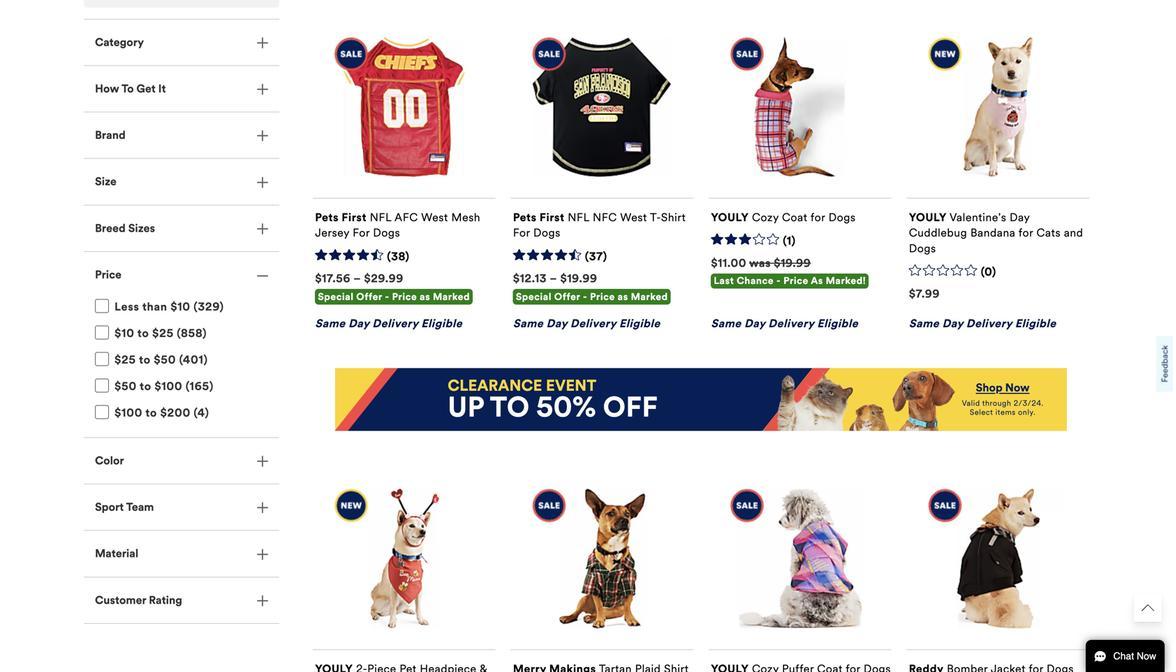 Task type: locate. For each thing, give the bounding box(es) containing it.
1 horizontal spatial special
[[516, 291, 552, 303]]

to down $25 to $50 (401)
[[140, 380, 152, 394]]

to down '$10 to $25 (858)'
[[139, 353, 151, 367]]

price
[[95, 268, 122, 282], [784, 275, 809, 287], [392, 291, 417, 303], [590, 291, 615, 303]]

1 horizontal spatial youly
[[910, 211, 947, 225]]

1 special from the left
[[318, 291, 354, 303]]

pets first for nfl afc west mesh jersey for dogs
[[315, 211, 367, 225]]

– right $12.13
[[550, 272, 558, 286]]

1 horizontal spatial $50
[[154, 353, 176, 367]]

as inside $17.56 – $29.99 special offer - price as marked
[[420, 291, 431, 303]]

1 horizontal spatial -
[[583, 291, 588, 303]]

offer
[[357, 291, 383, 303], [555, 291, 581, 303]]

2 youly from the left
[[910, 211, 947, 225]]

2 eligible from the left
[[620, 317, 661, 331]]

same down $7.99
[[910, 317, 940, 331]]

0 horizontal spatial as
[[420, 291, 431, 303]]

special for $17.56
[[318, 291, 354, 303]]

delivery down 'as'
[[769, 317, 815, 331]]

2 special from the left
[[516, 291, 552, 303]]

$12.13
[[513, 272, 547, 286]]

offer inside $12.13 – $19.99 special offer - price as marked
[[555, 291, 581, 303]]

dogs inside 'nfl nfc west t-shirt for dogs'
[[534, 226, 561, 240]]

as for $29.99
[[420, 291, 431, 303]]

1 pets first from the left
[[315, 211, 367, 225]]

same day delivery eligible for $11.00
[[711, 317, 859, 331]]

nfl left afc
[[370, 211, 392, 225]]

price inside the $11.00 was $19.99 last chance - price as marked!
[[784, 275, 809, 287]]

items
[[996, 408, 1016, 417]]

special down $12.13
[[516, 291, 552, 303]]

pets first up jersey
[[315, 211, 367, 225]]

7 plus icon 2 button from the top
[[84, 485, 279, 531]]

same for $17.56
[[315, 317, 346, 331]]

2 first from the left
[[540, 211, 565, 225]]

2 pets first from the left
[[513, 211, 565, 225]]

1 horizontal spatial for
[[1019, 226, 1034, 240]]

eligible down $12.13 – $19.99 special offer - price as marked
[[620, 317, 661, 331]]

0 horizontal spatial pets first
[[315, 211, 367, 225]]

from $17.56 up to $29.99 element
[[315, 272, 404, 286]]

0 horizontal spatial –
[[354, 272, 361, 286]]

dogs inside nfl afc west mesh jersey for dogs
[[373, 226, 401, 240]]

dogs up from $12.13 up to $19.99 element on the top
[[534, 226, 561, 240]]

coat
[[783, 211, 808, 225]]

1 vertical spatial $10
[[115, 327, 135, 341]]

west
[[422, 211, 448, 225], [621, 211, 648, 225]]

same day delivery eligible for $12.13
[[513, 317, 661, 331]]

nfl left nfc
[[568, 211, 590, 225]]

for inside nfl afc west mesh jersey for dogs
[[353, 226, 370, 240]]

1 youly from the left
[[711, 211, 749, 225]]

delivery
[[373, 317, 419, 331], [571, 317, 617, 331], [769, 317, 815, 331], [967, 317, 1013, 331]]

1 as from the left
[[420, 291, 431, 303]]

$19.99
[[774, 256, 812, 270], [561, 272, 598, 286]]

pets
[[315, 211, 339, 225], [513, 211, 537, 225]]

1 nfl from the left
[[370, 211, 392, 225]]

plus icon 2 image
[[257, 37, 268, 49], [257, 84, 268, 95], [257, 130, 268, 142], [257, 177, 268, 188], [257, 224, 268, 235], [257, 456, 268, 468], [257, 503, 268, 514], [257, 549, 268, 561], [257, 596, 268, 607]]

select
[[970, 408, 994, 417]]

0 horizontal spatial special
[[318, 291, 354, 303]]

marked
[[433, 291, 470, 303], [631, 291, 668, 303]]

0 horizontal spatial offer
[[357, 291, 383, 303]]

$25 to $50 (401)
[[115, 353, 208, 367]]

nfl for afc
[[370, 211, 392, 225]]

0 horizontal spatial nfl
[[370, 211, 392, 225]]

1 same from the left
[[315, 317, 346, 331]]

as
[[420, 291, 431, 303], [618, 291, 629, 303]]

clearance event up to 50% off
[[448, 377, 658, 425]]

delivery for $12.13
[[571, 317, 617, 331]]

pets right mesh
[[513, 211, 537, 225]]

0 horizontal spatial first
[[342, 211, 367, 225]]

1 horizontal spatial $100
[[155, 380, 183, 394]]

1 horizontal spatial offer
[[555, 291, 581, 303]]

0 vertical spatial for
[[811, 211, 826, 225]]

$29.99
[[364, 272, 404, 286]]

special for $12.13
[[516, 291, 552, 303]]

1 vertical spatial $50
[[115, 380, 137, 394]]

youly left cozy
[[711, 211, 749, 225]]

1 plus icon 2 button from the top
[[84, 20, 279, 65]]

as for $19.99
[[618, 291, 629, 303]]

- for (38)
[[385, 291, 390, 303]]

1 horizontal spatial first
[[540, 211, 565, 225]]

delivery down $12.13 – $19.99 special offer - price as marked
[[571, 317, 617, 331]]

for inside 'nfl nfc west t-shirt for dogs'
[[513, 226, 531, 240]]

2 pets from the left
[[513, 211, 537, 225]]

scroll to top image
[[1142, 602, 1155, 615]]

eligible down $17.56 – $29.99 special offer - price as marked
[[422, 317, 463, 331]]

0 vertical spatial $19.99
[[774, 256, 812, 270]]

same down last
[[711, 317, 742, 331]]

price left 'as'
[[784, 275, 809, 287]]

$25 down '$10 to $25 (858)'
[[115, 353, 136, 367]]

2 same day delivery eligible from the left
[[513, 317, 661, 331]]

as
[[811, 275, 824, 287]]

marked!
[[826, 275, 867, 287]]

2 offer from the left
[[555, 291, 581, 303]]

delivery down 0 reviews element
[[967, 317, 1013, 331]]

1 horizontal spatial marked
[[631, 291, 668, 303]]

nfl inside 'nfl nfc west t-shirt for dogs'
[[568, 211, 590, 225]]

$19.99 inside $12.13 – $19.99 special offer - price as marked
[[561, 272, 598, 286]]

price down $29.99
[[392, 291, 417, 303]]

dogs
[[829, 211, 856, 225], [373, 226, 401, 240], [534, 226, 561, 240], [910, 242, 937, 256]]

$25 up $25 to $50 (401)
[[152, 327, 174, 341]]

same down $12.13
[[513, 317, 544, 331]]

3 eligible from the left
[[818, 317, 859, 331]]

eligible
[[422, 317, 463, 331], [620, 317, 661, 331], [818, 317, 859, 331], [1016, 317, 1057, 331]]

$100 down the $50 to $100 (165)
[[115, 406, 143, 420]]

4 same from the left
[[910, 317, 940, 331]]

same day delivery eligible down $12.13 – $19.99 special offer - price as marked
[[513, 317, 661, 331]]

mesh
[[452, 211, 481, 225]]

nfl
[[370, 211, 392, 225], [568, 211, 590, 225]]

- right chance
[[777, 275, 781, 287]]

2 as from the left
[[618, 291, 629, 303]]

1 vertical spatial for
[[1019, 226, 1034, 240]]

same day delivery eligible down $17.56 – $29.99 special offer - price as marked
[[315, 317, 463, 331]]

price for cozy coat for dogs
[[784, 275, 809, 287]]

to left $200 at bottom left
[[146, 406, 157, 420]]

$50 up the $50 to $100 (165)
[[154, 353, 176, 367]]

$200
[[160, 406, 191, 420]]

for
[[811, 211, 826, 225], [1019, 226, 1034, 240]]

– for $17.56
[[354, 272, 361, 286]]

special inside $12.13 – $19.99 special offer - price as marked
[[516, 291, 552, 303]]

from $12.13 up to $19.99 element
[[513, 272, 598, 286]]

same
[[315, 317, 346, 331], [513, 317, 544, 331], [711, 317, 742, 331], [910, 317, 940, 331]]

$100
[[155, 380, 183, 394], [115, 406, 143, 420]]

youly up cuddlebug in the top of the page
[[910, 211, 947, 225]]

youly
[[711, 211, 749, 225], [910, 211, 947, 225]]

$19.99 inside the $11.00 was $19.99 last chance - price as marked!
[[774, 256, 812, 270]]

offer down from $17.56 up to $29.99 element
[[357, 291, 383, 303]]

nfl nfc west t-shirt for dogs
[[513, 211, 686, 240]]

$19.99 for (1)
[[774, 256, 812, 270]]

price inside $12.13 – $19.99 special offer - price as marked
[[590, 291, 615, 303]]

0 horizontal spatial for
[[353, 226, 370, 240]]

delivery down $17.56 – $29.99 special offer - price as marked
[[373, 317, 419, 331]]

2 – from the left
[[550, 272, 558, 286]]

2 marked from the left
[[631, 291, 668, 303]]

1 horizontal spatial –
[[550, 272, 558, 286]]

- inside $17.56 – $29.99 special offer - price as marked
[[385, 291, 390, 303]]

1 horizontal spatial pets first
[[513, 211, 565, 225]]

2 for from the left
[[513, 226, 531, 240]]

4 delivery from the left
[[967, 317, 1013, 331]]

pets first
[[315, 211, 367, 225], [513, 211, 565, 225]]

dogs down afc
[[373, 226, 401, 240]]

-
[[777, 275, 781, 287], [385, 291, 390, 303], [583, 291, 588, 303]]

1 vertical spatial $100
[[115, 406, 143, 420]]

offer down from $12.13 up to $19.99 element on the top
[[555, 291, 581, 303]]

special inside $17.56 – $29.99 special offer - price as marked
[[318, 291, 354, 303]]

0 vertical spatial $100
[[155, 380, 183, 394]]

5 plus icon 2 image from the top
[[257, 224, 268, 235]]

38 reviews element
[[387, 250, 410, 264]]

pets first up $12.13
[[513, 211, 565, 225]]

first left nfc
[[540, 211, 565, 225]]

for up $12.13
[[513, 226, 531, 240]]

1 horizontal spatial nfl
[[568, 211, 590, 225]]

1 offer from the left
[[357, 291, 383, 303]]

shop now valid through 2/3/24. select items only.
[[962, 381, 1044, 417]]

2 same from the left
[[513, 317, 544, 331]]

2 nfl from the left
[[568, 211, 590, 225]]

3 same day delivery eligible from the left
[[711, 317, 859, 331]]

nfl afc west mesh jersey for dogs
[[315, 211, 481, 240]]

0 horizontal spatial $19.99
[[561, 272, 598, 286]]

price inside $17.56 – $29.99 special offer - price as marked
[[392, 291, 417, 303]]

chance
[[737, 275, 774, 287]]

$10 down less
[[115, 327, 135, 341]]

day for cozy coat for dogs
[[745, 317, 766, 331]]

$50 down $25 to $50 (401)
[[115, 380, 137, 394]]

a cat, a gerbil, and a dog. image
[[777, 368, 957, 431]]

0 vertical spatial $25
[[152, 327, 174, 341]]

pets for nfl afc west mesh jersey for dogs
[[315, 211, 339, 225]]

1 horizontal spatial for
[[513, 226, 531, 240]]

1 for from the left
[[353, 226, 370, 240]]

marked inside $12.13 – $19.99 special offer - price as marked
[[631, 291, 668, 303]]

delivery for $17.56
[[373, 317, 419, 331]]

same day delivery eligible down 0 reviews element
[[910, 317, 1057, 331]]

– inside $17.56 – $29.99 special offer - price as marked
[[354, 272, 361, 286]]

$19.99 down 37 reviews element
[[561, 272, 598, 286]]

– right $17.56
[[354, 272, 361, 286]]

last
[[714, 275, 735, 287]]

shirt
[[662, 211, 686, 225]]

$19.99 down the 1 review element
[[774, 256, 812, 270]]

t-
[[650, 211, 662, 225]]

3 same from the left
[[711, 317, 742, 331]]

price down 37 reviews element
[[590, 291, 615, 303]]

1 same day delivery eligible from the left
[[315, 317, 463, 331]]

eligible down marked!
[[818, 317, 859, 331]]

0 horizontal spatial pets
[[315, 211, 339, 225]]

price up less
[[95, 268, 122, 282]]

4 same day delivery eligible from the left
[[910, 317, 1057, 331]]

$25
[[152, 327, 174, 341], [115, 353, 136, 367]]

0 horizontal spatial marked
[[433, 291, 470, 303]]

same day delivery eligible down chance
[[711, 317, 859, 331]]

–
[[354, 272, 361, 286], [550, 272, 558, 286]]

dogs inside the "valentine's day cuddlebug bandana for cats and dogs"
[[910, 242, 937, 256]]

6 plus icon 2 button from the top
[[84, 438, 279, 484]]

3 plus icon 2 image from the top
[[257, 130, 268, 142]]

nfl inside nfl afc west mesh jersey for dogs
[[370, 211, 392, 225]]

2 west from the left
[[621, 211, 648, 225]]

2 plus icon 2 image from the top
[[257, 84, 268, 95]]

to
[[137, 327, 149, 341], [139, 353, 151, 367], [140, 380, 152, 394], [146, 406, 157, 420]]

$11.00 was $19.99 last chance - price as marked!
[[711, 256, 867, 287]]

for right coat on the top right of the page
[[811, 211, 826, 225]]

west for mesh
[[422, 211, 448, 225]]

1 review element
[[783, 234, 796, 249]]

1 first from the left
[[342, 211, 367, 225]]

special
[[318, 291, 354, 303], [516, 291, 552, 303]]

pets for nfl nfc west t-shirt for dogs
[[513, 211, 537, 225]]

1 marked from the left
[[433, 291, 470, 303]]

day for nfl afc west mesh jersey for dogs
[[349, 317, 370, 331]]

styled arrow button link
[[1135, 595, 1163, 623]]

0 vertical spatial $50
[[154, 353, 176, 367]]

$10
[[171, 300, 191, 314], [115, 327, 135, 341]]

$10 to $25 (858)
[[115, 327, 207, 341]]

0 horizontal spatial $25
[[115, 353, 136, 367]]

- down from $12.13 up to $19.99 element on the top
[[583, 291, 588, 303]]

first up jersey
[[342, 211, 367, 225]]

- inside the $11.00 was $19.99 last chance - price as marked!
[[777, 275, 781, 287]]

1 – from the left
[[354, 272, 361, 286]]

dogs right coat on the top right of the page
[[829, 211, 856, 225]]

for
[[353, 226, 370, 240], [513, 226, 531, 240]]

for right jersey
[[353, 226, 370, 240]]

0 horizontal spatial for
[[811, 211, 826, 225]]

youly for youly
[[910, 211, 947, 225]]

west left 't-' on the right of the page
[[621, 211, 648, 225]]

1 horizontal spatial $19.99
[[774, 256, 812, 270]]

0 vertical spatial $10
[[171, 300, 191, 314]]

for left cats
[[1019, 226, 1034, 240]]

0 horizontal spatial -
[[385, 291, 390, 303]]

1 west from the left
[[422, 211, 448, 225]]

for for nfl nfc west t-shirt for dogs
[[513, 226, 531, 240]]

shop
[[976, 381, 1003, 395]]

was
[[750, 256, 771, 270]]

$19.99 for (37)
[[561, 272, 598, 286]]

offer inside $17.56 – $29.99 special offer - price as marked
[[357, 291, 383, 303]]

- inside $12.13 – $19.99 special offer - price as marked
[[583, 291, 588, 303]]

valentine's
[[950, 211, 1007, 225]]

$50
[[154, 353, 176, 367], [115, 380, 137, 394]]

pets up jersey
[[315, 211, 339, 225]]

marked for $19.99
[[631, 291, 668, 303]]

0 horizontal spatial west
[[422, 211, 448, 225]]

1 vertical spatial $19.99
[[561, 272, 598, 286]]

special down $17.56
[[318, 291, 354, 303]]

clearance
[[448, 377, 543, 395]]

first for nfl nfc west t-shirt for dogs
[[540, 211, 565, 225]]

0 horizontal spatial youly
[[711, 211, 749, 225]]

to down "than"
[[137, 327, 149, 341]]

1 horizontal spatial west
[[621, 211, 648, 225]]

1 pets from the left
[[315, 211, 339, 225]]

1 horizontal spatial pets
[[513, 211, 537, 225]]

west right afc
[[422, 211, 448, 225]]

price for nfl afc west mesh jersey for dogs
[[392, 291, 417, 303]]

as inside $12.13 – $19.99 special offer - price as marked
[[618, 291, 629, 303]]

- down $29.99
[[385, 291, 390, 303]]

3 delivery from the left
[[769, 317, 815, 331]]

$10 right "than"
[[171, 300, 191, 314]]

dogs down cuddlebug in the top of the page
[[910, 242, 937, 256]]

– for $12.13
[[550, 272, 558, 286]]

eligible up now
[[1016, 317, 1057, 331]]

2 horizontal spatial -
[[777, 275, 781, 287]]

1 horizontal spatial as
[[618, 291, 629, 303]]

same down $17.56
[[315, 317, 346, 331]]

2 delivery from the left
[[571, 317, 617, 331]]

plus icon 2 button
[[84, 20, 279, 65], [84, 66, 279, 112], [84, 113, 279, 158], [84, 159, 279, 205], [84, 206, 279, 251], [84, 438, 279, 484], [84, 485, 279, 531], [84, 532, 279, 577], [84, 578, 279, 624]]

1 eligible from the left
[[422, 317, 463, 331]]

marked inside $17.56 – $29.99 special offer - price as marked
[[433, 291, 470, 303]]

west inside nfl afc west mesh jersey for dogs
[[422, 211, 448, 225]]

west inside 'nfl nfc west t-shirt for dogs'
[[621, 211, 648, 225]]

to for $10
[[137, 327, 149, 341]]

first
[[342, 211, 367, 225], [540, 211, 565, 225]]

eligible for (1)
[[818, 317, 859, 331]]

50%
[[537, 391, 597, 425]]

$7.99
[[910, 287, 941, 301]]

day
[[1010, 211, 1031, 225], [349, 317, 370, 331], [547, 317, 568, 331], [745, 317, 766, 331], [943, 317, 964, 331]]

1 delivery from the left
[[373, 317, 419, 331]]

cuddlebug
[[910, 226, 968, 240]]

same for $12.13
[[513, 317, 544, 331]]

day inside the "valentine's day cuddlebug bandana for cats and dogs"
[[1010, 211, 1031, 225]]

– inside $12.13 – $19.99 special offer - price as marked
[[550, 272, 558, 286]]

same day delivery eligible
[[315, 317, 463, 331], [513, 317, 661, 331], [711, 317, 859, 331], [910, 317, 1057, 331]]

cozy
[[753, 211, 779, 225]]

$100 up $100 to $200 (4)
[[155, 380, 183, 394]]

than
[[142, 300, 168, 314]]



Task type: vqa. For each thing, say whether or not it's contained in the screenshot.
: related to Height
no



Task type: describe. For each thing, give the bounding box(es) containing it.
(401)
[[179, 353, 208, 367]]

same for $11.00
[[711, 317, 742, 331]]

(165)
[[186, 380, 214, 394]]

1 vertical spatial $25
[[115, 353, 136, 367]]

0 reviews element
[[982, 265, 997, 280]]

2 plus icon 2 button from the top
[[84, 66, 279, 112]]

2/3/24.
[[1014, 399, 1044, 409]]

nfc
[[593, 211, 617, 225]]

to for $50
[[140, 380, 152, 394]]

off
[[603, 391, 658, 425]]

$50 to $100 (165)
[[115, 380, 214, 394]]

valentine's day cuddlebug bandana for cats and dogs
[[910, 211, 1084, 256]]

8 plus icon 2 button from the top
[[84, 532, 279, 577]]

(0)
[[982, 265, 997, 279]]

valid
[[962, 399, 981, 409]]

afc
[[395, 211, 418, 225]]

same day delivery eligible for $17.56
[[315, 317, 463, 331]]

4 plus icon 2 image from the top
[[257, 177, 268, 188]]

9 plus icon 2 image from the top
[[257, 596, 268, 607]]

less than $10 (329)
[[115, 300, 224, 314]]

6 plus icon 2 image from the top
[[257, 456, 268, 468]]

$17.56 – $29.99 special offer - price as marked
[[315, 272, 470, 303]]

1 plus icon 2 image from the top
[[257, 37, 268, 49]]

through
[[983, 399, 1012, 409]]

offer for $19.99
[[555, 291, 581, 303]]

0 horizontal spatial $50
[[115, 380, 137, 394]]

marked for $29.99
[[433, 291, 470, 303]]

west for t-
[[621, 211, 648, 225]]

$100 to $200 (4)
[[115, 406, 209, 420]]

(4)
[[194, 406, 209, 420]]

37 reviews element
[[585, 250, 608, 264]]

0 horizontal spatial $100
[[115, 406, 143, 420]]

for for nfl afc west mesh jersey for dogs
[[353, 226, 370, 240]]

bandana
[[971, 226, 1016, 240]]

price button
[[84, 252, 279, 298]]

eligible for (37)
[[620, 317, 661, 331]]

now
[[1006, 381, 1030, 395]]

day for nfl nfc west t-shirt for dogs
[[547, 317, 568, 331]]

to
[[490, 391, 530, 425]]

to for $25
[[139, 353, 151, 367]]

nfl for nfc
[[568, 211, 590, 225]]

8 plus icon 2 image from the top
[[257, 549, 268, 561]]

1 horizontal spatial $25
[[152, 327, 174, 341]]

1 horizontal spatial $10
[[171, 300, 191, 314]]

for inside the "valentine's day cuddlebug bandana for cats and dogs"
[[1019, 226, 1034, 240]]

(37)
[[585, 250, 608, 264]]

(1)
[[783, 234, 796, 248]]

youly cozy coat for dogs
[[711, 211, 856, 225]]

7 plus icon 2 image from the top
[[257, 503, 268, 514]]

and
[[1065, 226, 1084, 240]]

4 plus icon 2 button from the top
[[84, 159, 279, 205]]

4 eligible from the left
[[1016, 317, 1057, 331]]

- for (1)
[[777, 275, 781, 287]]

5 plus icon 2 button from the top
[[84, 206, 279, 251]]

(329)
[[194, 300, 224, 314]]

shop now link
[[976, 381, 1030, 395]]

first for nfl afc west mesh jersey for dogs
[[342, 211, 367, 225]]

price for nfl nfc west t-shirt for dogs
[[590, 291, 615, 303]]

cats
[[1037, 226, 1061, 240]]

less
[[115, 300, 139, 314]]

3 plus icon 2 button from the top
[[84, 113, 279, 158]]

to for $100
[[146, 406, 157, 420]]

pets first for nfl nfc west t-shirt for dogs
[[513, 211, 565, 225]]

(38)
[[387, 250, 410, 264]]

up
[[448, 391, 484, 425]]

9 plus icon 2 button from the top
[[84, 578, 279, 624]]

price inside the price dropdown button
[[95, 268, 122, 282]]

(858)
[[177, 327, 207, 341]]

delivery for $11.00
[[769, 317, 815, 331]]

eligible for (38)
[[422, 317, 463, 331]]

event
[[546, 377, 597, 395]]

$11.00
[[711, 256, 747, 270]]

0 horizontal spatial $10
[[115, 327, 135, 341]]

only.
[[1019, 408, 1036, 417]]

jersey
[[315, 226, 350, 240]]

- for (37)
[[583, 291, 588, 303]]

$17.56
[[315, 272, 351, 286]]

$12.13 – $19.99 special offer - price as marked
[[513, 272, 668, 303]]

offer for $29.99
[[357, 291, 383, 303]]

youly for youly cozy coat for dogs
[[711, 211, 749, 225]]



